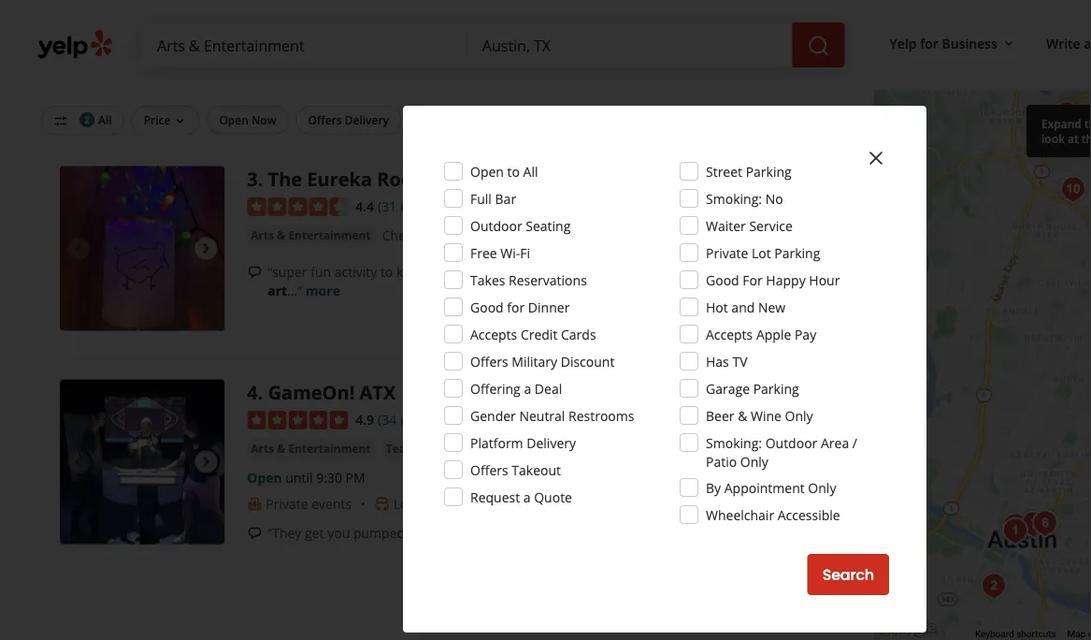 Task type: describe. For each thing, give the bounding box(es) containing it.
the for off
[[444, 262, 464, 280]]

owned
[[438, 495, 480, 513]]

arts & entertainment link for gameon!
[[247, 439, 375, 458]]

waiter
[[706, 217, 746, 234]]

by
[[706, 479, 722, 496]]

full
[[471, 189, 492, 207]]

like
[[540, 262, 561, 280]]

gameon! atx image
[[60, 379, 225, 544]]

2 vertical spatial more
[[649, 524, 684, 542]]

casa neverlandia image
[[976, 567, 1013, 605]]

hot and new
[[706, 298, 786, 316]]

to inside the search dialog
[[508, 162, 520, 180]]

the
[[268, 166, 302, 192]]

write a link
[[1039, 26, 1092, 60]]

smoking: for smoking: outdoor area / patio only
[[706, 434, 763, 451]]

4 . gameon! atx
[[247, 379, 396, 405]]

open until 9:30 pm
[[247, 469, 366, 486]]

gender neutral restrooms
[[471, 407, 635, 424]]

smoking: outdoor area / patio only
[[706, 434, 858, 470]]

atx
[[360, 379, 396, 405]]

pm
[[346, 469, 366, 486]]

slideshow element for "super fun activity to kick off the night! it felt like we wandered into some kind of live
[[60, 166, 225, 331]]

map d
[[1068, 628, 1092, 640]]

search button
[[808, 554, 890, 595]]

accessible
[[778, 506, 841, 524]]

has
[[706, 352, 730, 370]]

yelp for business
[[890, 34, 998, 52]]

casa neverlandia image
[[60, 0, 225, 117]]

locally owned & operated
[[394, 495, 552, 513]]

activities
[[469, 440, 521, 456]]

arts & entertainment for the
[[251, 227, 371, 242]]

outdoor inside the smoking: outdoor area / patio only
[[766, 434, 818, 451]]

next image
[[195, 24, 217, 46]]

entertainment for gameon!
[[289, 440, 371, 456]]

3 slideshow element from the top
[[60, 379, 225, 544]]

full bar
[[471, 189, 517, 207]]

wine
[[751, 407, 782, 424]]

16 speech v2 image
[[247, 51, 262, 66]]

deal
[[535, 379, 563, 397]]

art inside "super fun activity to kick off the night! it felt like we wandered into some kind of live art ..." more
[[268, 281, 287, 299]]

for inside for sale, pick something up it's amazing."
[[537, 49, 554, 67]]

2 vertical spatial only
[[809, 479, 837, 496]]

offers for offers delivery
[[308, 112, 342, 128]]

a right has
[[318, 49, 325, 67]]

seating
[[526, 217, 571, 234]]

bouldin
[[316, 13, 364, 31]]

platform
[[471, 434, 524, 451]]

expand
[[1042, 116, 1082, 131]]

(31 reviews)
[[378, 197, 451, 215]]

keyboard shortcuts
[[976, 628, 1057, 640]]

expand th tooltip
[[1027, 105, 1092, 157]]

for for dinner
[[507, 298, 525, 316]]

offers for offers takeout
[[471, 461, 509, 479]]

bouldin creek
[[316, 13, 402, 31]]

gameon!
[[268, 379, 355, 405]]

discount
[[561, 352, 615, 370]]

team building activities button
[[382, 439, 525, 458]]

bedpost confessions image
[[1027, 505, 1065, 542]]

fun
[[311, 262, 331, 280]]

no
[[766, 189, 784, 207]]

business
[[943, 34, 998, 52]]

wandered
[[585, 262, 647, 280]]

delivery for platform delivery
[[527, 434, 576, 451]]

a for request
[[524, 488, 531, 506]]

the eureka room image
[[60, 166, 225, 331]]

free
[[471, 244, 497, 262]]

all inside the search dialog
[[524, 162, 539, 180]]

bar
[[495, 189, 517, 207]]

1 vertical spatial parking
[[775, 244, 821, 262]]

accepts apple pay
[[706, 325, 817, 343]]

for
[[743, 271, 763, 289]]

0 horizontal spatial outdoor
[[471, 217, 523, 234]]

private for private lot parking
[[706, 244, 749, 262]]

has tv
[[706, 352, 748, 370]]

arts & entertainment for gameon!
[[251, 440, 371, 456]]

"super
[[268, 262, 307, 280]]

write a
[[1047, 34, 1092, 52]]

& right owned
[[483, 495, 493, 513]]

felt
[[517, 262, 536, 280]]

beer & wine only
[[706, 407, 814, 424]]

operated
[[496, 495, 552, 513]]

house
[[443, 49, 481, 67]]

accepts credit cards
[[471, 325, 597, 343]]

"they get you pumped up and
[[268, 524, 455, 542]]

close image
[[866, 147, 888, 169]]

cherrywood
[[382, 226, 457, 244]]

gallery
[[359, 49, 402, 67]]

kind
[[714, 262, 741, 280]]

parking for garage parking
[[754, 379, 800, 397]]

museums button
[[247, 12, 309, 31]]

up for something
[[685, 49, 701, 67]]

more inside "super fun activity to kick off the night! it felt like we wandered into some kind of live art ..." more
[[306, 281, 340, 299]]

16 speech v2 image for "super fun activity to kick off the night! it felt like we wandered into some kind of live
[[247, 265, 262, 280]]

off
[[423, 262, 440, 280]]

delivery for offers delivery
[[345, 112, 389, 128]]

with
[[484, 49, 510, 67]]

previous image for "super fun activity to kick off the night! it felt like we wandered into some kind of live
[[67, 237, 90, 260]]

(34
[[378, 410, 397, 428]]

and inside the search dialog
[[732, 298, 755, 316]]

accepts for hot
[[706, 325, 753, 343]]

smoking: for smoking: no
[[706, 189, 763, 207]]

team building activities
[[386, 440, 521, 456]]

pick
[[589, 49, 613, 67]]

takes
[[471, 271, 506, 289]]

wheelchair
[[706, 506, 775, 524]]

eureka
[[307, 166, 372, 192]]

garage parking
[[706, 379, 800, 397]]

offers military discount
[[471, 352, 615, 370]]

4.4 link
[[356, 195, 374, 215]]

. for 4
[[258, 379, 263, 405]]

quote
[[534, 488, 573, 506]]

events
[[312, 495, 352, 513]]

open now
[[219, 112, 276, 128]]

upstairs circus image
[[998, 512, 1035, 550]]

4
[[247, 379, 258, 405]]

4.9
[[356, 410, 374, 428]]

for for business
[[921, 34, 939, 52]]

gender
[[471, 407, 516, 424]]



Task type: vqa. For each thing, say whether or not it's contained in the screenshot.
the bottom Next icon
yes



Task type: locate. For each thing, give the bounding box(es) containing it.
offers down amazing."
[[308, 112, 342, 128]]

0 horizontal spatial and
[[428, 524, 451, 542]]

private for private events
[[266, 495, 308, 513]]

art down "super
[[268, 281, 287, 299]]

"they
[[268, 524, 302, 542]]

museum of illusions austin image
[[1049, 96, 1086, 133]]

slideshow element for "he has a mini gallery in the house with
[[60, 0, 225, 117]]

"super fun activity to kick off the night! it felt like we wandered into some kind of live art ..." more
[[268, 262, 780, 299]]

until
[[286, 469, 313, 486]]

gameon! atx link
[[268, 379, 396, 405]]

locally
[[394, 495, 435, 513]]

for down "takes reservations"
[[507, 298, 525, 316]]

"he
[[268, 49, 289, 67]]

we
[[564, 262, 582, 280]]

accepts up has tv on the right bottom of the page
[[706, 325, 753, 343]]

1 vertical spatial delivery
[[527, 434, 576, 451]]

& down 4.9 star rating "image"
[[277, 440, 286, 456]]

to left kick
[[381, 262, 393, 280]]

arts for 4
[[251, 440, 274, 456]]

16 speech v2 image down 16 private events v2 image
[[247, 526, 262, 541]]

1 vertical spatial previous image
[[67, 237, 90, 260]]

all up outdoor seating
[[524, 162, 539, 180]]

more link down the fun
[[306, 281, 340, 299]]

delivery inside button
[[345, 112, 389, 128]]

& inside the search dialog
[[738, 407, 748, 424]]

to up bar
[[508, 162, 520, 180]]

1 arts from the top
[[251, 227, 274, 242]]

more link down 'mini'
[[331, 68, 365, 85]]

and
[[732, 298, 755, 316], [428, 524, 451, 542]]

outdoor down wine
[[766, 434, 818, 451]]

hour
[[810, 271, 841, 289]]

expand th
[[1042, 116, 1092, 146]]

write
[[1047, 34, 1081, 52]]

previous image
[[67, 24, 90, 46], [67, 237, 90, 260]]

1 vertical spatial arts & entertainment link
[[247, 439, 375, 458]]

1 reviews) from the top
[[400, 197, 451, 215]]

smoking: no
[[706, 189, 784, 207]]

next image for locally owned & operated
[[195, 451, 217, 473]]

1 vertical spatial and
[[428, 524, 451, 542]]

delivery inside the search dialog
[[527, 434, 576, 451]]

0 vertical spatial arts & entertainment link
[[247, 225, 375, 244]]

arts & entertainment link down 4.4 star rating image
[[247, 225, 375, 244]]

4.4 star rating image
[[247, 197, 348, 216]]

arts & entertainment button for gameon!
[[247, 439, 375, 458]]

0 vertical spatial .
[[258, 166, 263, 192]]

all
[[98, 112, 112, 128], [524, 162, 539, 180]]

0 vertical spatial art
[[514, 49, 533, 67]]

accepts
[[471, 325, 518, 343], [706, 325, 753, 343]]

1 vertical spatial .
[[258, 379, 263, 405]]

1 vertical spatial 16 speech v2 image
[[247, 526, 262, 541]]

1 horizontal spatial accepts
[[706, 325, 753, 343]]

a right write
[[1085, 34, 1092, 52]]

next image for art
[[195, 237, 217, 260]]

it
[[505, 262, 513, 280]]

keyboard
[[976, 628, 1015, 640]]

1 horizontal spatial delivery
[[527, 434, 576, 451]]

0 vertical spatial to
[[508, 162, 520, 180]]

delivery down gender neutral restrooms
[[527, 434, 576, 451]]

1 horizontal spatial for
[[537, 49, 554, 67]]

good up hot
[[706, 271, 740, 289]]

previous image
[[67, 451, 90, 473]]

mini
[[329, 49, 355, 67]]

&
[[277, 227, 286, 242], [738, 407, 748, 424], [277, 440, 286, 456], [483, 495, 493, 513]]

night!
[[467, 262, 502, 280]]

1 vertical spatial smoking:
[[706, 434, 763, 451]]

0 vertical spatial all
[[98, 112, 112, 128]]

2 reviews) from the top
[[400, 410, 451, 428]]

it's
[[704, 49, 721, 67]]

. for 3
[[258, 166, 263, 192]]

the inside "super fun activity to kick off the night! it felt like we wandered into some kind of live art ..." more
[[444, 262, 464, 280]]

the for in
[[420, 49, 440, 67]]

1 previous image from the top
[[67, 24, 90, 46]]

all inside filters group
[[98, 112, 112, 128]]

0 horizontal spatial good
[[471, 298, 504, 316]]

beer
[[706, 407, 735, 424]]

private inside the search dialog
[[706, 244, 749, 262]]

1 vertical spatial up
[[409, 524, 425, 542]]

museum of the weird image
[[1016, 506, 1054, 543]]

1 vertical spatial arts
[[251, 440, 274, 456]]

smoking: inside the smoking: outdoor area / patio only
[[706, 434, 763, 451]]

1 arts & entertainment button from the top
[[247, 225, 375, 244]]

1 horizontal spatial to
[[508, 162, 520, 180]]

2 arts & entertainment from the top
[[251, 440, 371, 456]]

accepts for good
[[471, 325, 518, 343]]

hot
[[706, 298, 729, 316]]

16 private events v2 image
[[247, 496, 262, 511]]

activity
[[335, 262, 377, 280]]

room
[[377, 166, 431, 192]]

up left the it's
[[685, 49, 701, 67]]

only right wine
[[786, 407, 814, 424]]

1 vertical spatial slideshow element
[[60, 166, 225, 331]]

0 vertical spatial 16 speech v2 image
[[247, 265, 262, 280]]

..."
[[287, 281, 302, 299]]

restrooms
[[569, 407, 635, 424]]

next image
[[195, 237, 217, 260], [195, 451, 217, 473]]

1 accepts from the left
[[471, 325, 518, 343]]

2 arts & entertainment link from the top
[[247, 439, 375, 458]]

offers up offering
[[471, 352, 509, 370]]

to inside "super fun activity to kick off the night! it felt like we wandered into some kind of live art ..." more
[[381, 262, 393, 280]]

arts & entertainment link for the
[[247, 225, 375, 244]]

parking up no
[[746, 162, 792, 180]]

waiter service
[[706, 217, 793, 234]]

0 vertical spatial and
[[732, 298, 755, 316]]

2 next image from the top
[[195, 451, 217, 473]]

private down until
[[266, 495, 308, 513]]

more link for activity
[[306, 281, 340, 299]]

0 vertical spatial only
[[786, 407, 814, 424]]

0 vertical spatial more link
[[331, 68, 365, 85]]

open to all
[[471, 162, 539, 180]]

1 arts & entertainment link from the top
[[247, 225, 375, 244]]

shitty kitty big ball bingo image
[[998, 508, 1035, 545]]

the right off
[[444, 262, 464, 280]]

up down "locally"
[[409, 524, 425, 542]]

a for write
[[1085, 34, 1092, 52]]

platform delivery
[[471, 434, 576, 451]]

in
[[405, 49, 416, 67]]

user actions element
[[875, 26, 1092, 64]]

takes reservations
[[471, 271, 587, 289]]

1 vertical spatial arts & entertainment button
[[247, 439, 375, 458]]

1 horizontal spatial good
[[706, 271, 740, 289]]

arts & entertainment down 4.4 star rating image
[[251, 227, 371, 242]]

None search field
[[142, 22, 849, 67]]

arts & entertainment button up open until 9:30 pm
[[247, 439, 375, 458]]

only inside the smoking: outdoor area / patio only
[[741, 452, 769, 470]]

reviews) up cherrywood
[[400, 197, 451, 215]]

3 . the eureka room
[[247, 166, 431, 192]]

reviews) for the eureka room
[[400, 197, 451, 215]]

1 vertical spatial more link
[[306, 281, 340, 299]]

0 vertical spatial good
[[706, 271, 740, 289]]

16 chevron down v2 image
[[1002, 36, 1017, 51]]

yelp
[[890, 34, 917, 52]]

open for open now
[[219, 112, 249, 128]]

/
[[853, 434, 858, 451]]

map
[[1068, 628, 1087, 640]]

open for open to all
[[471, 162, 504, 180]]

up for pumped
[[409, 524, 425, 542]]

museums
[[251, 13, 305, 29]]

accepts down good for dinner
[[471, 325, 518, 343]]

1 slideshow element from the top
[[60, 0, 225, 117]]

0 vertical spatial reviews)
[[400, 197, 451, 215]]

sale,
[[558, 49, 585, 67]]

info icon image
[[558, 495, 573, 510], [558, 495, 573, 510]]

0 horizontal spatial all
[[98, 112, 112, 128]]

1 vertical spatial good
[[471, 298, 504, 316]]

tv
[[733, 352, 748, 370]]

only up appointment
[[741, 452, 769, 470]]

1 vertical spatial entertainment
[[289, 440, 371, 456]]

& down 4.4 star rating image
[[277, 227, 286, 242]]

arcade ufo image
[[1056, 171, 1092, 208]]

0 horizontal spatial for
[[507, 298, 525, 316]]

1 next image from the top
[[195, 237, 217, 260]]

0 vertical spatial delivery
[[345, 112, 389, 128]]

arts & entertainment up open until 9:30 pm
[[251, 440, 371, 456]]

1 horizontal spatial and
[[732, 298, 755, 316]]

search image
[[808, 35, 830, 57]]

request
[[471, 488, 520, 506]]

offers down activities on the bottom left of the page
[[471, 461, 509, 479]]

0 vertical spatial up
[[685, 49, 701, 67]]

2 horizontal spatial for
[[921, 34, 939, 52]]

1 vertical spatial outdoor
[[766, 434, 818, 451]]

0 vertical spatial previous image
[[67, 24, 90, 46]]

0 vertical spatial offers
[[308, 112, 342, 128]]

1 horizontal spatial private
[[706, 244, 749, 262]]

private up kind
[[706, 244, 749, 262]]

0 horizontal spatial private
[[266, 495, 308, 513]]

1 vertical spatial reviews)
[[400, 410, 451, 428]]

google image
[[880, 616, 941, 640]]

1 horizontal spatial art
[[514, 49, 533, 67]]

0 vertical spatial entertainment
[[289, 227, 371, 242]]

filters group
[[37, 106, 828, 135]]

good down "takes"
[[471, 298, 504, 316]]

building
[[420, 440, 466, 456]]

apple
[[757, 325, 792, 343]]

0 vertical spatial outdoor
[[471, 217, 523, 234]]

all right 2 at the left top of the page
[[98, 112, 112, 128]]

arts & entertainment link up open until 9:30 pm
[[247, 439, 375, 458]]

4.9 star rating image
[[247, 411, 348, 430]]

1 vertical spatial next image
[[195, 451, 217, 473]]

0 horizontal spatial to
[[381, 262, 393, 280]]

1 vertical spatial offers
[[471, 352, 509, 370]]

arts & entertainment link
[[247, 225, 375, 244], [247, 439, 375, 458]]

0 horizontal spatial the
[[420, 49, 440, 67]]

more
[[331, 68, 365, 85], [306, 281, 340, 299], [649, 524, 684, 542]]

smoking: up patio
[[706, 434, 763, 451]]

1 horizontal spatial all
[[524, 162, 539, 180]]

arts for 3
[[251, 227, 274, 242]]

map region
[[808, 0, 1092, 640]]

16 speech v2 image left "super
[[247, 265, 262, 280]]

4.4
[[356, 197, 374, 215]]

art right with
[[514, 49, 533, 67]]

entertainment up the fun
[[289, 227, 371, 242]]

0 vertical spatial next image
[[195, 237, 217, 260]]

slideshow element
[[60, 0, 225, 117], [60, 166, 225, 331], [60, 379, 225, 544]]

only up accessible
[[809, 479, 837, 496]]

0 vertical spatial private
[[706, 244, 749, 262]]

arts down 4.9 star rating "image"
[[251, 440, 274, 456]]

reviews) up building
[[400, 410, 451, 428]]

1 vertical spatial only
[[741, 452, 769, 470]]

reviews) for gameon! atx
[[400, 410, 451, 428]]

0 horizontal spatial up
[[409, 524, 425, 542]]

for inside the search dialog
[[507, 298, 525, 316]]

search dialog
[[0, 0, 1092, 640]]

delivery up "the eureka room" link
[[345, 112, 389, 128]]

16 speech v2 image
[[247, 265, 262, 280], [247, 526, 262, 541]]

arts & entertainment button down 4.4 star rating image
[[247, 225, 375, 244]]

2 vertical spatial open
[[247, 469, 282, 486]]

up inside for sale, pick something up it's amazing."
[[685, 49, 701, 67]]

1 vertical spatial open
[[471, 162, 504, 180]]

0 vertical spatial arts
[[251, 227, 274, 242]]

get
[[305, 524, 324, 542]]

1 vertical spatial all
[[524, 162, 539, 180]]

0 horizontal spatial art
[[268, 281, 287, 299]]

2 vertical spatial parking
[[754, 379, 800, 397]]

search
[[823, 564, 875, 585]]

arts up "super
[[251, 227, 274, 242]]

2 previous image from the top
[[67, 237, 90, 260]]

amazing."
[[268, 68, 327, 85]]

0 vertical spatial arts & entertainment button
[[247, 225, 375, 244]]

open inside button
[[219, 112, 249, 128]]

street
[[706, 162, 743, 180]]

2 smoking: from the top
[[706, 434, 763, 451]]

4.9 link
[[356, 408, 374, 429]]

0 vertical spatial open
[[219, 112, 249, 128]]

previous image for "he has a mini gallery in the house with
[[67, 24, 90, 46]]

open inside the search dialog
[[471, 162, 504, 180]]

private lot parking
[[706, 244, 821, 262]]

up
[[685, 49, 701, 67], [409, 524, 425, 542]]

wi-
[[501, 244, 521, 262]]

16 locally owned v2 image
[[375, 496, 390, 511]]

1 . from the top
[[258, 166, 263, 192]]

16 filter v2 image
[[53, 114, 68, 129]]

has
[[293, 49, 314, 67]]

and down owned
[[428, 524, 451, 542]]

arts & entertainment button for the
[[247, 225, 375, 244]]

a left quote on the bottom of page
[[524, 488, 531, 506]]

delivery
[[345, 112, 389, 128], [527, 434, 576, 451]]

2 accepts from the left
[[706, 325, 753, 343]]

1 arts & entertainment from the top
[[251, 227, 371, 242]]

fi
[[521, 244, 531, 262]]

2 arts from the top
[[251, 440, 274, 456]]

1 vertical spatial art
[[268, 281, 287, 299]]

good for good for dinner
[[471, 298, 504, 316]]

entertainment for the
[[289, 227, 371, 242]]

2 vertical spatial slideshow element
[[60, 379, 225, 544]]

entertainment up 9:30
[[289, 440, 371, 456]]

1 smoking: from the top
[[706, 189, 763, 207]]

open up 'full' at the top left
[[471, 162, 504, 180]]

& right beer
[[738, 407, 748, 424]]

1 horizontal spatial the
[[444, 262, 464, 280]]

2 vertical spatial offers
[[471, 461, 509, 479]]

team building activities link
[[382, 439, 525, 458]]

for inside button
[[921, 34, 939, 52]]

0 horizontal spatial accepts
[[471, 325, 518, 343]]

open up 16 private events v2 image
[[247, 469, 282, 486]]

creek
[[367, 13, 402, 31]]

cards
[[561, 325, 597, 343]]

1 vertical spatial arts & entertainment
[[251, 440, 371, 456]]

2 . from the top
[[258, 379, 263, 405]]

good for good for happy hour
[[706, 271, 740, 289]]

2 16 speech v2 image from the top
[[247, 526, 262, 541]]

1 16 speech v2 image from the top
[[247, 265, 262, 280]]

the
[[420, 49, 440, 67], [444, 262, 464, 280]]

happy
[[767, 271, 806, 289]]

more link for a
[[331, 68, 365, 85]]

request a quote
[[471, 488, 573, 506]]

parking for street parking
[[746, 162, 792, 180]]

more link
[[331, 68, 365, 85], [306, 281, 340, 299]]

garage
[[706, 379, 750, 397]]

good for happy hour
[[706, 271, 841, 289]]

live
[[760, 262, 780, 280]]

credit
[[521, 325, 558, 343]]

outdoor down full bar
[[471, 217, 523, 234]]

2 slideshow element from the top
[[60, 166, 225, 331]]

for left sale,
[[537, 49, 554, 67]]

1 vertical spatial the
[[444, 262, 464, 280]]

0 vertical spatial slideshow element
[[60, 0, 225, 117]]

"he has a mini gallery in the house with art
[[268, 49, 533, 67]]

1 entertainment from the top
[[289, 227, 371, 242]]

for right yelp
[[921, 34, 939, 52]]

open left now
[[219, 112, 249, 128]]

0 vertical spatial the
[[420, 49, 440, 67]]

art
[[514, 49, 533, 67], [268, 281, 287, 299]]

and right hot
[[732, 298, 755, 316]]

2 entertainment from the top
[[289, 440, 371, 456]]

patio
[[706, 452, 737, 470]]

parking up wine
[[754, 379, 800, 397]]

parking up happy
[[775, 244, 821, 262]]

0 vertical spatial smoking:
[[706, 189, 763, 207]]

smoking: up the waiter at the top right
[[706, 189, 763, 207]]

offers inside button
[[308, 112, 342, 128]]

1 vertical spatial more
[[306, 281, 340, 299]]

1 vertical spatial private
[[266, 495, 308, 513]]

new
[[759, 298, 786, 316]]

the right in
[[420, 49, 440, 67]]

. left the
[[258, 166, 263, 192]]

0 vertical spatial more
[[331, 68, 365, 85]]

16 speech v2 image for "they get you pumped up and
[[247, 526, 262, 541]]

0 vertical spatial arts & entertainment
[[251, 227, 371, 242]]

offers for offers military discount
[[471, 352, 509, 370]]

. up 4.9 star rating "image"
[[258, 379, 263, 405]]

a left deal
[[524, 379, 532, 397]]

2 arts & entertainment button from the top
[[247, 439, 375, 458]]

appointment
[[725, 479, 805, 496]]

1 vertical spatial to
[[381, 262, 393, 280]]

0 vertical spatial parking
[[746, 162, 792, 180]]

keyboard shortcuts button
[[976, 627, 1057, 640]]

0 horizontal spatial delivery
[[345, 112, 389, 128]]

1 horizontal spatial up
[[685, 49, 701, 67]]

some
[[677, 262, 711, 280]]

a for offering
[[524, 379, 532, 397]]

1 horizontal spatial outdoor
[[766, 434, 818, 451]]



